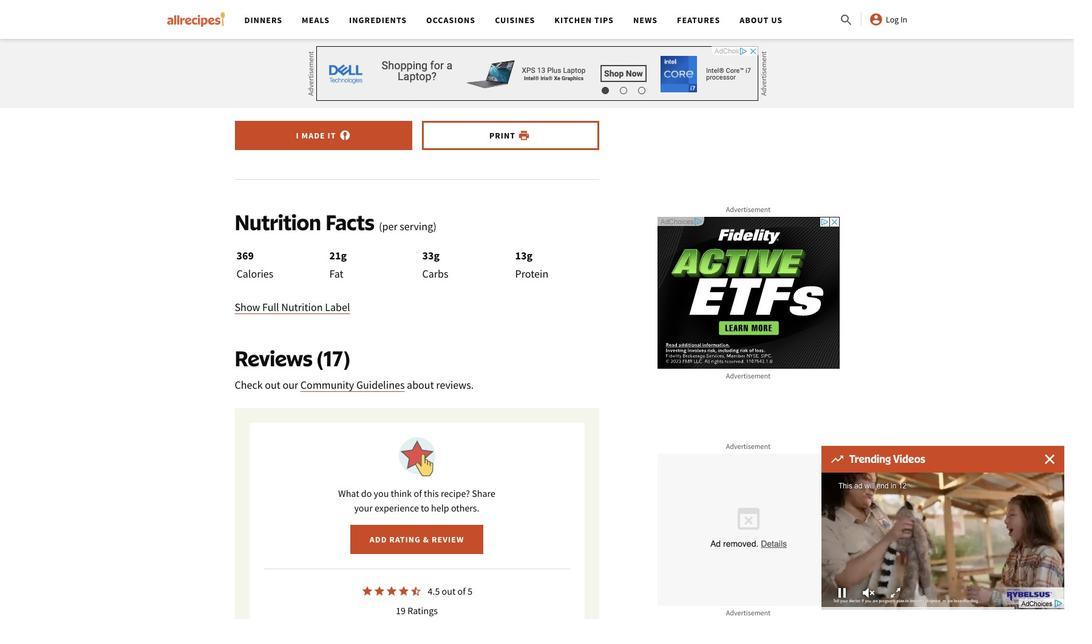 Task type: describe. For each thing, give the bounding box(es) containing it.
low.
[[305, 59, 324, 73]]

4.5 out of 5
[[428, 585, 473, 597]]

you
[[374, 487, 389, 499]]

soup
[[480, 59, 502, 73]]

19 ratings
[[396, 604, 438, 616]]

ingredients link
[[349, 15, 407, 26]]

trending image
[[832, 456, 844, 463]]

print image
[[518, 129, 530, 141]]

19
[[396, 604, 406, 616]]

guidelines
[[357, 378, 405, 392]]

about us
[[740, 15, 783, 26]]

features link
[[677, 15, 721, 26]]

0 vertical spatial nutrition
[[235, 209, 321, 235]]

log in
[[886, 14, 908, 25]]

navigation containing dinners
[[235, 0, 840, 39]]

reduce
[[235, 59, 269, 73]]

close image
[[1046, 454, 1055, 464]]

video player application
[[822, 473, 1065, 609]]

369
[[237, 248, 254, 262]]

nutrition inside button
[[281, 300, 323, 314]]

out for 4.5
[[442, 585, 456, 597]]

33g carbs
[[423, 248, 449, 280]]

1 vertical spatial advertisement region
[[658, 217, 840, 369]]

videos
[[894, 453, 926, 465]]

scorching.
[[323, 76, 370, 90]]

about
[[740, 15, 769, 26]]

in
[[389, 59, 397, 73]]

gradually
[[326, 59, 370, 73]]

cuisines link
[[495, 15, 535, 26]]

about
[[407, 378, 434, 392]]

1 vertical spatial to
[[284, 76, 294, 90]]

news link
[[634, 15, 658, 26]]

show full nutrition label
[[235, 300, 350, 314]]

21g
[[330, 248, 347, 262]]

to inside what do you think of this recipe? share your experience to help others.
[[421, 502, 429, 514]]

1
[[505, 59, 510, 73]]

serving)
[[400, 219, 437, 233]]

5
[[468, 585, 473, 597]]

reviews.
[[436, 378, 474, 392]]

frequently
[[235, 76, 282, 90]]

dinners
[[245, 15, 283, 26]]

account image
[[869, 12, 884, 27]]

our
[[283, 378, 298, 392]]

carbs
[[423, 266, 449, 280]]

trending videos
[[850, 453, 926, 465]]

hour,
[[512, 59, 536, 73]]

occasions
[[427, 15, 476, 26]]

kitchen tips
[[555, 15, 614, 26]]

meals link
[[302, 15, 330, 26]]

unmute button group
[[856, 584, 883, 602]]

2 star image from the left
[[398, 585, 410, 597]]

add
[[370, 534, 387, 545]]

out for check
[[265, 378, 281, 392]]

0 vertical spatial advertisement region
[[316, 46, 759, 101]]

about us link
[[740, 15, 783, 26]]

check
[[235, 378, 263, 392]]

heat
[[271, 59, 291, 73]]

this
[[424, 487, 439, 499]]

what do you think of this recipe? share your experience to help others.
[[338, 487, 496, 514]]

i
[[296, 130, 299, 141]]

show full nutrition label button
[[235, 299, 350, 316]]

recipe?
[[441, 487, 470, 499]]

milk.
[[417, 59, 440, 73]]

tips
[[595, 15, 614, 26]]

print button
[[422, 121, 599, 150]]

experience
[[375, 502, 419, 514]]

trending
[[850, 453, 892, 465]]

community guidelines link
[[301, 378, 405, 392]]

print
[[490, 130, 516, 141]]

rating
[[390, 534, 421, 545]]

simmer
[[442, 59, 478, 73]]

do
[[361, 487, 372, 499]]

spoon image
[[339, 129, 351, 141]]

us
[[772, 15, 783, 26]]

of inside what do you think of this recipe? share your experience to help others.
[[414, 487, 422, 499]]



Task type: vqa. For each thing, say whether or not it's contained in the screenshot.


Task type: locate. For each thing, give the bounding box(es) containing it.
1 star image from the left
[[361, 585, 374, 597]]

0 vertical spatial of
[[414, 487, 422, 499]]

1 vertical spatial of
[[458, 585, 466, 597]]

33g
[[423, 248, 440, 262]]

in
[[901, 14, 908, 25]]

4.5
[[428, 585, 440, 597]]

0 horizontal spatial of
[[414, 487, 422, 499]]

369 calories
[[237, 248, 274, 280]]

1 horizontal spatial out
[[442, 585, 456, 597]]

out
[[265, 378, 281, 392], [442, 585, 456, 597]]

calories
[[237, 266, 274, 280]]

to left low.
[[293, 59, 303, 73]]

out right the 4.5
[[442, 585, 456, 597]]

2 vertical spatial advertisement region
[[658, 454, 840, 606]]

fat
[[330, 266, 344, 280]]

i made it button
[[235, 121, 412, 150]]

2 vertical spatial to
[[421, 502, 429, 514]]

ratings
[[408, 604, 438, 616]]

advertisement region
[[316, 46, 759, 101], [658, 217, 840, 369], [658, 454, 840, 606]]

think
[[391, 487, 412, 499]]

star image
[[361, 585, 374, 597], [386, 585, 398, 597]]

ingredients
[[349, 15, 407, 26]]

your
[[354, 502, 373, 514]]

0 vertical spatial out
[[265, 378, 281, 392]]

kitchen tips link
[[555, 15, 614, 26]]

reviews
[[235, 345, 313, 371]]

out left our
[[265, 378, 281, 392]]

(17)
[[317, 345, 350, 371]]

13g
[[515, 248, 533, 262]]

cuisines
[[495, 15, 535, 26]]

facts
[[326, 209, 375, 235]]

reduce heat to low. gradually stir in the milk. simmer soup 1 hour, stirring frequently to avoid scorching.
[[235, 59, 571, 90]]

avoid
[[296, 76, 321, 90]]

home image
[[167, 12, 225, 27]]

reviews (17)
[[235, 345, 350, 371]]

to down heat
[[284, 76, 294, 90]]

0 horizontal spatial out
[[265, 378, 281, 392]]

star image left star half icon on the left of page
[[361, 585, 374, 597]]

navigation
[[235, 0, 840, 39]]

show
[[235, 300, 260, 314]]

help
[[431, 502, 449, 514]]

1 horizontal spatial star image
[[398, 585, 410, 597]]

2 star image from the left
[[386, 585, 398, 597]]

search image
[[840, 13, 854, 27]]

dinners link
[[245, 15, 283, 26]]

features
[[677, 15, 721, 26]]

star image
[[374, 585, 386, 597], [398, 585, 410, 597]]

to
[[293, 59, 303, 73], [284, 76, 294, 90], [421, 502, 429, 514]]

made
[[302, 130, 325, 141]]

0 horizontal spatial star image
[[361, 585, 374, 597]]

what
[[338, 487, 359, 499]]

of left this
[[414, 487, 422, 499]]

full
[[263, 300, 279, 314]]

star half image
[[410, 585, 422, 597]]

kitchen
[[555, 15, 592, 26]]

to left the help
[[421, 502, 429, 514]]

13g protein
[[515, 248, 549, 280]]

star image up 19
[[398, 585, 410, 597]]

it
[[328, 130, 336, 141]]

nutrition right full
[[281, 300, 323, 314]]

check out our community guidelines about reviews.
[[235, 378, 474, 392]]

star image left star half icon on the left of page
[[374, 585, 386, 597]]

1 horizontal spatial star image
[[386, 585, 398, 597]]

1 vertical spatial nutrition
[[281, 300, 323, 314]]

share
[[472, 487, 496, 499]]

0 vertical spatial to
[[293, 59, 303, 73]]

add rating & review
[[370, 534, 464, 545]]

others.
[[451, 502, 480, 514]]

review
[[432, 534, 464, 545]]

star image up 19
[[386, 585, 398, 597]]

i made it
[[296, 130, 336, 141]]

nutrition up '369'
[[235, 209, 321, 235]]

stir
[[372, 59, 387, 73]]

log in link
[[869, 12, 908, 27]]

label
[[325, 300, 350, 314]]

meals
[[302, 15, 330, 26]]

add rating & review button
[[350, 525, 484, 554]]

(per
[[379, 219, 398, 233]]

1 horizontal spatial of
[[458, 585, 466, 597]]

of left 5
[[458, 585, 466, 597]]

protein
[[515, 266, 549, 280]]

0 horizontal spatial star image
[[374, 585, 386, 597]]

1 vertical spatial out
[[442, 585, 456, 597]]

&
[[423, 534, 430, 545]]

nutrition facts (per serving)
[[235, 209, 437, 235]]

stirring
[[538, 59, 571, 73]]

21g fat
[[330, 248, 347, 280]]

news
[[634, 15, 658, 26]]

1 star image from the left
[[374, 585, 386, 597]]

community
[[301, 378, 354, 392]]

log
[[886, 14, 899, 25]]

the
[[400, 59, 415, 73]]

nutrition
[[235, 209, 321, 235], [281, 300, 323, 314]]

occasions link
[[427, 15, 476, 26]]



